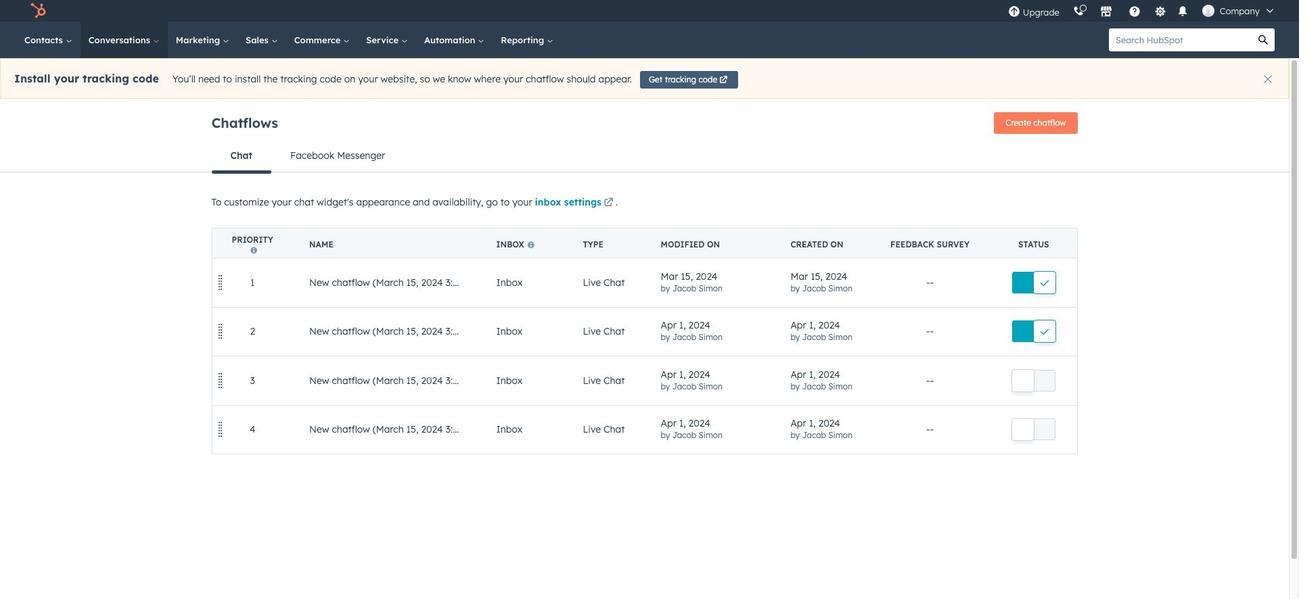 Task type: describe. For each thing, give the bounding box(es) containing it.
close image
[[1265, 75, 1273, 83]]

2 link opens in a new window image from the top
[[604, 198, 614, 209]]

jacob simon image
[[1203, 5, 1215, 17]]



Task type: locate. For each thing, give the bounding box(es) containing it.
menu
[[1002, 0, 1284, 22]]

link opens in a new window image
[[604, 196, 614, 212], [604, 198, 614, 209]]

alert
[[0, 58, 1290, 99]]

1 link opens in a new window image from the top
[[604, 196, 614, 212]]

banner
[[212, 108, 1078, 139]]

Search HubSpot search field
[[1110, 28, 1253, 51]]

navigation
[[212, 139, 1078, 174]]

marketplaces image
[[1101, 6, 1113, 18]]



Task type: vqa. For each thing, say whether or not it's contained in the screenshot.
Jacob Simon image on the top right of the page
yes



